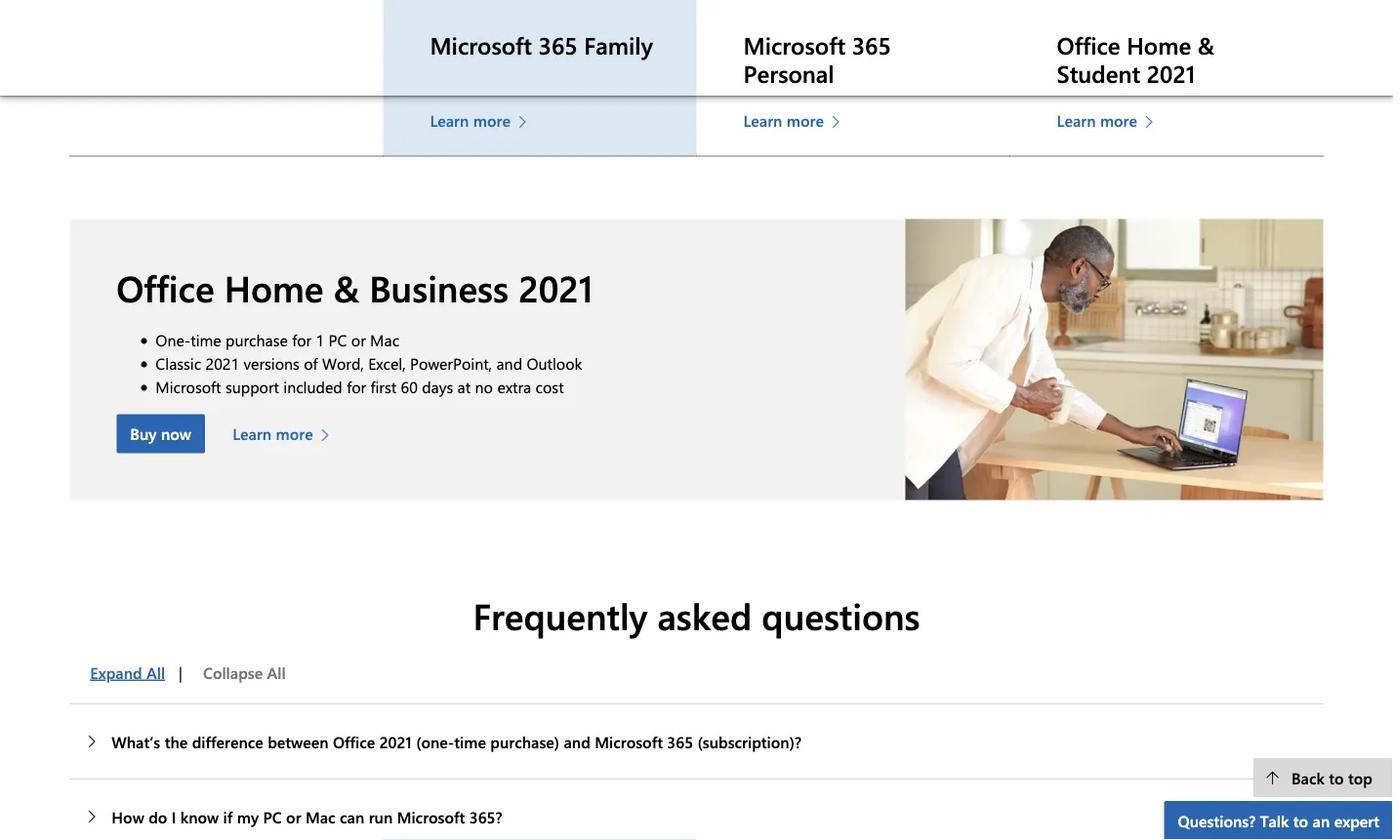 Task type: locate. For each thing, give the bounding box(es) containing it.
0 horizontal spatial all
[[146, 662, 165, 683]]

0 horizontal spatial pc
[[263, 806, 282, 827]]

0 vertical spatial mac
[[370, 330, 399, 351]]

0 horizontal spatial or
[[286, 806, 301, 827]]

frequently asked questions
[[473, 591, 920, 640]]

purchase)
[[490, 731, 559, 752]]

0 horizontal spatial office
[[117, 263, 214, 311]]

1 vertical spatial pc
[[263, 806, 282, 827]]

0 horizontal spatial and
[[496, 353, 522, 374]]

2021 up the support
[[205, 353, 239, 374]]

to left top
[[1329, 767, 1344, 788]]

2 horizontal spatial office
[[1057, 29, 1120, 61]]

microsoft inside dropdown button
[[397, 806, 465, 827]]

2021
[[1147, 57, 1195, 89], [519, 263, 593, 311], [205, 353, 239, 374], [379, 731, 412, 752]]

to
[[1329, 767, 1344, 788], [1293, 810, 1308, 831]]

2021 inside dropdown button
[[379, 731, 412, 752]]

2021 left (one-
[[379, 731, 412, 752]]

and
[[496, 353, 522, 374], [564, 731, 590, 752]]

my
[[237, 806, 259, 827]]

learn
[[430, 110, 469, 131], [743, 110, 782, 131], [1057, 110, 1096, 131], [233, 423, 272, 444]]

1 horizontal spatial home
[[1127, 29, 1191, 61]]

learn more link
[[430, 109, 537, 132], [743, 109, 850, 132], [1057, 109, 1164, 132], [233, 415, 339, 454]]

no
[[475, 376, 493, 397]]

time inside "what's the difference between office 2021 (one-time purchase) and microsoft 365 (subscription)?" dropdown button
[[454, 731, 486, 752]]

2021 right student
[[1147, 57, 1195, 89]]

mac inside dropdown button
[[306, 806, 335, 827]]

learn more down personal
[[743, 110, 824, 131]]

0 horizontal spatial to
[[1293, 810, 1308, 831]]

mac left can
[[306, 806, 335, 827]]

frequently
[[473, 591, 648, 640]]

for left 1
[[292, 330, 312, 351]]

1 vertical spatial time
[[454, 731, 486, 752]]

0 vertical spatial and
[[496, 353, 522, 374]]

and up extra
[[496, 353, 522, 374]]

extra
[[497, 376, 531, 397]]

365 left family
[[538, 29, 578, 61]]

learn down included image
[[430, 110, 469, 131]]

(one-
[[416, 731, 454, 752]]

1 horizontal spatial pc
[[329, 330, 347, 351]]

microsoft
[[430, 29, 532, 61], [743, 29, 845, 61], [156, 376, 221, 397], [595, 731, 663, 752], [397, 806, 465, 827]]

1 all from the left
[[146, 662, 165, 683]]

versions
[[243, 353, 300, 374]]

talk
[[1260, 810, 1289, 831]]

group
[[70, 653, 299, 692]]

time left purchase) in the bottom left of the page
[[454, 731, 486, 752]]

all
[[146, 662, 165, 683], [267, 662, 286, 683]]

0 horizontal spatial for
[[292, 330, 312, 351]]

365 left the (subscription)?
[[667, 731, 693, 752]]

time
[[191, 330, 221, 351], [454, 731, 486, 752]]

365 right personal
[[852, 29, 891, 61]]

0 vertical spatial office
[[1057, 29, 1120, 61]]

now
[[161, 423, 191, 444]]

2 all from the left
[[267, 662, 286, 683]]

0 horizontal spatial 365
[[538, 29, 578, 61]]

expand all button
[[70, 653, 179, 692]]

home for business
[[224, 263, 324, 311]]

learn more link down personal
[[743, 109, 850, 132]]

excel,
[[368, 353, 406, 374]]

1 horizontal spatial office
[[333, 731, 375, 752]]

home
[[1127, 29, 1191, 61], [224, 263, 324, 311]]

learn more down the support
[[233, 423, 313, 444]]

an
[[1313, 810, 1330, 831]]

can
[[340, 806, 364, 827]]

1 horizontal spatial time
[[454, 731, 486, 752]]

1 vertical spatial and
[[564, 731, 590, 752]]

family
[[584, 29, 653, 61]]

0 vertical spatial for
[[292, 330, 312, 351]]

1 horizontal spatial all
[[267, 662, 286, 683]]

mac
[[370, 330, 399, 351], [306, 806, 335, 827]]

0 horizontal spatial home
[[224, 263, 324, 311]]

home inside "office home & student 2021"
[[1127, 29, 1191, 61]]

0 horizontal spatial time
[[191, 330, 221, 351]]

or up "word,"
[[351, 330, 366, 351]]

60
[[401, 376, 418, 397]]

more down microsoft 365 family on the left
[[473, 110, 510, 131]]

1 vertical spatial or
[[286, 806, 301, 827]]

what's
[[112, 731, 160, 752]]

or
[[351, 330, 366, 351], [286, 806, 301, 827]]

to left an
[[1293, 810, 1308, 831]]

questions?
[[1178, 810, 1256, 831]]

more
[[473, 110, 510, 131], [787, 110, 824, 131], [1100, 110, 1137, 131], [276, 423, 313, 444]]

mac inside the one-time purchase for 1 pc or mac classic 2021 versions of word, excel, powerpoint, and outlook microsoft support included for first 60 days at no extra cost
[[370, 330, 399, 351]]

office home & business 2021
[[117, 263, 593, 311]]

mac up excel,
[[370, 330, 399, 351]]

0 vertical spatial time
[[191, 330, 221, 351]]

microsoft inside dropdown button
[[595, 731, 663, 752]]

&
[[1198, 29, 1214, 61], [333, 263, 359, 311]]

0 horizontal spatial &
[[333, 263, 359, 311]]

first
[[370, 376, 396, 397]]

of
[[304, 353, 318, 374]]

0 vertical spatial home
[[1127, 29, 1191, 61]]

outlook
[[527, 353, 582, 374]]

0 vertical spatial &
[[1198, 29, 1214, 61]]

for down "word,"
[[347, 376, 366, 397]]

1 horizontal spatial 365
[[667, 731, 693, 752]]

time inside the one-time purchase for 1 pc or mac classic 2021 versions of word, excel, powerpoint, and outlook microsoft support included for first 60 days at no extra cost
[[191, 330, 221, 351]]

know
[[180, 806, 219, 827]]

1 horizontal spatial &
[[1198, 29, 1214, 61]]

pc right my
[[263, 806, 282, 827]]

microsoft inside microsoft 365 personal
[[743, 29, 845, 61]]

2021 inside "office home & student 2021"
[[1147, 57, 1195, 89]]

or inside dropdown button
[[286, 806, 301, 827]]

0 vertical spatial to
[[1329, 767, 1344, 788]]

365 inside microsoft 365 personal
[[852, 29, 891, 61]]

what's the difference between office 2021 (one-time purchase) and microsoft 365 (subscription)?
[[112, 731, 802, 752]]

business
[[369, 263, 509, 311]]

included image
[[430, 14, 473, 63]]

2 horizontal spatial 365
[[852, 29, 891, 61]]

pc right 1
[[329, 330, 347, 351]]

1 vertical spatial &
[[333, 263, 359, 311]]

1 horizontal spatial and
[[564, 731, 590, 752]]

cost
[[536, 376, 564, 397]]

1
[[316, 330, 324, 351]]

office for office home & business 2021
[[117, 263, 214, 311]]

1 vertical spatial to
[[1293, 810, 1308, 831]]

office
[[1057, 29, 1120, 61], [117, 263, 214, 311], [333, 731, 375, 752]]

0 vertical spatial or
[[351, 330, 366, 351]]

more down student
[[1100, 110, 1137, 131]]

1 horizontal spatial to
[[1329, 767, 1344, 788]]

learn more link down included image
[[430, 109, 537, 132]]

run
[[369, 806, 393, 827]]

1 horizontal spatial for
[[347, 376, 366, 397]]

or inside the one-time purchase for 1 pc or mac classic 2021 versions of word, excel, powerpoint, and outlook microsoft support included for first 60 days at no extra cost
[[351, 330, 366, 351]]

support
[[225, 376, 279, 397]]

office inside "office home & student 2021"
[[1057, 29, 1120, 61]]

learn more
[[430, 110, 510, 131], [743, 110, 824, 131], [1057, 110, 1137, 131], [233, 423, 313, 444]]

1 vertical spatial for
[[347, 376, 366, 397]]

365?
[[469, 806, 502, 827]]

how do i know if my pc or mac can run microsoft 365?
[[112, 806, 502, 827]]

learn more down included image
[[430, 110, 510, 131]]

1 vertical spatial mac
[[306, 806, 335, 827]]

all inside button
[[146, 662, 165, 683]]

all right collapse
[[267, 662, 286, 683]]

time up the classic
[[191, 330, 221, 351]]

1 horizontal spatial or
[[351, 330, 366, 351]]

asked
[[658, 591, 752, 640]]

all inside button
[[267, 662, 286, 683]]

pc inside how do i know if my pc or mac can run microsoft 365? dropdown button
[[263, 806, 282, 827]]

365 inside "what's the difference between office 2021 (one-time purchase) and microsoft 365 (subscription)?" dropdown button
[[667, 731, 693, 752]]

1 horizontal spatial mac
[[370, 330, 399, 351]]

0 horizontal spatial mac
[[306, 806, 335, 827]]

0 vertical spatial pc
[[329, 330, 347, 351]]

questions? talk to an expert
[[1178, 810, 1379, 831]]

365
[[538, 29, 578, 61], [852, 29, 891, 61], [667, 731, 693, 752]]

and right purchase) in the bottom left of the page
[[564, 731, 590, 752]]

all left |
[[146, 662, 165, 683]]

1 vertical spatial office
[[117, 263, 214, 311]]

what's the difference between office 2021 (one-time purchase) and microsoft 365 (subscription)? button
[[70, 705, 1323, 779]]

microsoft 365 family
[[430, 29, 653, 61]]

if
[[223, 806, 233, 827]]

1 vertical spatial home
[[224, 263, 324, 311]]

for
[[292, 330, 312, 351], [347, 376, 366, 397]]

more down included
[[276, 423, 313, 444]]

2 vertical spatial office
[[333, 731, 375, 752]]

or right my
[[286, 806, 301, 827]]

& inside "office home & student 2021"
[[1198, 29, 1214, 61]]

office inside dropdown button
[[333, 731, 375, 752]]

2021 inside the one-time purchase for 1 pc or mac classic 2021 versions of word, excel, powerpoint, and outlook microsoft support included for first 60 days at no extra cost
[[205, 353, 239, 374]]

pc
[[329, 330, 347, 351], [263, 806, 282, 827]]

at
[[457, 376, 471, 397]]



Task type: describe. For each thing, give the bounding box(es) containing it.
learn more down student
[[1057, 110, 1137, 131]]

365 for family
[[538, 29, 578, 61]]

included image
[[743, 14, 786, 63]]

how do i know if my pc or mac can run microsoft 365? button
[[70, 780, 1323, 841]]

all for expand all
[[146, 662, 165, 683]]

all for collapse all
[[267, 662, 286, 683]]

days
[[422, 376, 453, 397]]

buy now link
[[117, 415, 205, 454]]

back to top
[[1292, 767, 1373, 788]]

2021 up outlook
[[519, 263, 593, 311]]

buy now
[[130, 423, 191, 444]]

& for business
[[333, 263, 359, 311]]

top
[[1348, 767, 1373, 788]]

learn more link down included
[[233, 415, 339, 454]]

how
[[112, 806, 144, 827]]

& for student
[[1198, 29, 1214, 61]]

expand all
[[90, 662, 165, 683]]

expert
[[1334, 810, 1379, 831]]

expand
[[90, 662, 142, 683]]

365 for personal
[[852, 29, 891, 61]]

group containing expand all
[[70, 653, 299, 692]]

back
[[1292, 767, 1325, 788]]

collapse all button
[[183, 653, 299, 692]]

microsoft inside the one-time purchase for 1 pc or mac classic 2021 versions of word, excel, powerpoint, and outlook microsoft support included for first 60 days at no extra cost
[[156, 376, 221, 397]]

word,
[[322, 353, 364, 374]]

the
[[165, 731, 188, 752]]

included
[[283, 376, 342, 397]]

learn more link down student
[[1057, 109, 1164, 132]]

office home & student 2021
[[1057, 29, 1214, 89]]

powerpoint,
[[410, 353, 492, 374]]

learn down student
[[1057, 110, 1096, 131]]

and inside dropdown button
[[564, 731, 590, 752]]

pc inside the one-time purchase for 1 pc or mac classic 2021 versions of word, excel, powerpoint, and outlook microsoft support included for first 60 days at no extra cost
[[329, 330, 347, 351]]

|
[[179, 662, 183, 683]]

one-time purchase for 1 pc or mac classic 2021 versions of word, excel, powerpoint, and outlook microsoft support included for first 60 days at no extra cost
[[156, 330, 582, 397]]

(subscription)?
[[697, 731, 802, 752]]

questions
[[762, 591, 920, 640]]

back to top link
[[1253, 759, 1393, 798]]

more down personal
[[787, 110, 824, 131]]

buy
[[130, 423, 157, 444]]

one-
[[156, 330, 191, 351]]

between
[[268, 731, 329, 752]]

collapse all
[[203, 662, 286, 683]]

learn down personal
[[743, 110, 782, 131]]

microsoft 365 personal
[[743, 29, 891, 89]]

collapse
[[203, 662, 263, 683]]

do
[[149, 806, 167, 827]]

i
[[172, 806, 176, 827]]

purchase
[[226, 330, 288, 351]]

student
[[1057, 57, 1140, 89]]

home for student
[[1127, 29, 1191, 61]]

questions? talk to an expert button
[[1164, 801, 1393, 841]]

to inside dropdown button
[[1293, 810, 1308, 831]]

personal
[[743, 57, 834, 89]]

office for office home & student 2021
[[1057, 29, 1120, 61]]

learn down the support
[[233, 423, 272, 444]]

and inside the one-time purchase for 1 pc or mac classic 2021 versions of word, excel, powerpoint, and outlook microsoft support included for first 60 days at no extra cost
[[496, 353, 522, 374]]

difference
[[192, 731, 263, 752]]

classic
[[156, 353, 201, 374]]

a person uses microsoft teams on a surface device. image
[[906, 219, 1323, 500]]



Task type: vqa. For each thing, say whether or not it's contained in the screenshot.
"[2]" link
no



